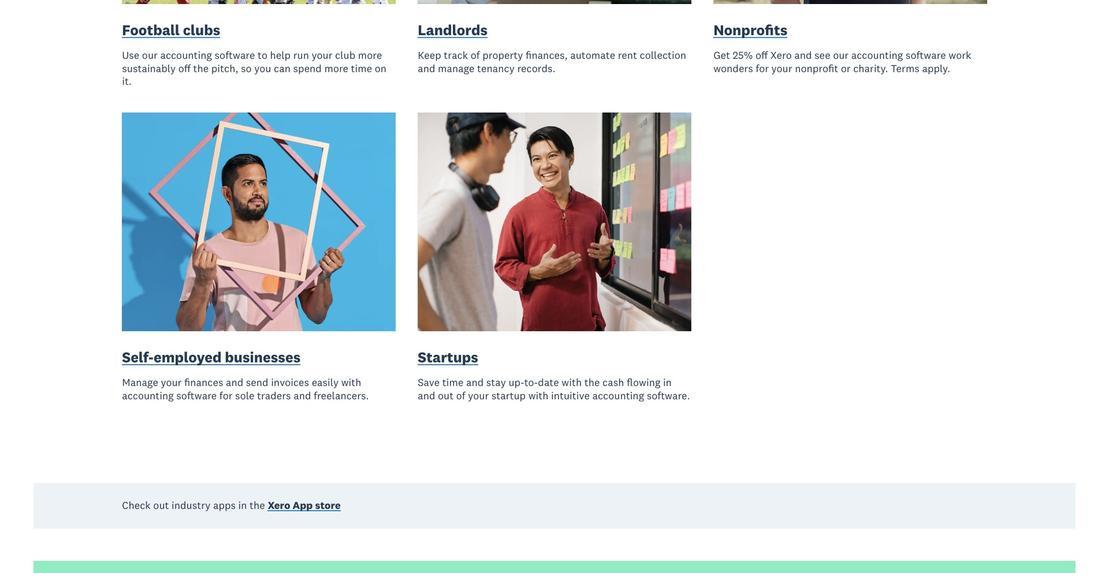 Task type: describe. For each thing, give the bounding box(es) containing it.
football clubs
[[122, 21, 220, 39]]

flowing
[[627, 376, 661, 389]]

time inside use our accounting software to help run your club more sustainably off the pitch, so you can spend more time on it.
[[351, 62, 372, 75]]

in inside save time and stay up-to-date with the cash flowing in and out of your startup with intuitive accounting software.
[[663, 376, 672, 389]]

sole
[[235, 389, 255, 403]]

self-
[[122, 348, 154, 367]]

for inside manage your finances and send invoices easily with accounting software for sole traders and freelancers.
[[219, 389, 233, 403]]

and left send
[[226, 376, 243, 389]]

to-
[[525, 376, 538, 389]]

accounting inside use our accounting software to help run your club more sustainably off the pitch, so you can spend more time on it.
[[160, 48, 212, 62]]

finances
[[184, 376, 223, 389]]

finances,
[[526, 48, 568, 62]]

app
[[293, 500, 313, 513]]

2 vertical spatial the
[[250, 500, 265, 513]]

xero inside get 25% off xero and see our accounting software work wonders for your nonprofit or charity. terms apply.
[[771, 48, 792, 62]]

the inside use our accounting software to help run your club more sustainably off the pitch, so you can spend more time on it.
[[193, 62, 209, 75]]

nonprofit
[[795, 62, 839, 75]]

invoices
[[271, 376, 309, 389]]

charity.
[[854, 62, 889, 75]]

use
[[122, 48, 139, 62]]

landlords
[[418, 21, 488, 39]]

time inside save time and stay up-to-date with the cash flowing in and out of your startup with intuitive accounting software.
[[443, 376, 464, 389]]

your inside use our accounting software to help run your club more sustainably off the pitch, so you can spend more time on it.
[[312, 48, 333, 62]]

our inside get 25% off xero and see our accounting software work wonders for your nonprofit or charity. terms apply.
[[833, 48, 849, 62]]

businesses
[[225, 348, 301, 367]]

easily
[[312, 376, 339, 389]]

and left stay
[[466, 376, 484, 389]]

spend
[[293, 62, 322, 75]]

startups
[[418, 348, 478, 367]]

off inside get 25% off xero and see our accounting software work wonders for your nonprofit or charity. terms apply.
[[756, 48, 768, 62]]

traders
[[257, 389, 291, 403]]

wonders
[[714, 62, 753, 75]]

startups link
[[418, 348, 478, 370]]

manage
[[438, 62, 475, 75]]

club
[[335, 48, 356, 62]]

keep
[[418, 48, 441, 62]]

of inside save time and stay up-to-date with the cash flowing in and out of your startup with intuitive accounting software.
[[456, 389, 466, 403]]

and down startups link
[[418, 389, 435, 403]]

your inside get 25% off xero and see our accounting software work wonders for your nonprofit or charity. terms apply.
[[772, 62, 793, 75]]

and inside keep track of property finances, automate rent collection and manage tenancy records.
[[418, 62, 435, 75]]

tenancy
[[477, 62, 515, 75]]

accounting inside save time and stay up-to-date with the cash flowing in and out of your startup with intuitive accounting software.
[[593, 389, 644, 403]]

nonprofits
[[714, 21, 788, 39]]

landlords link
[[418, 20, 488, 42]]

and inside get 25% off xero and see our accounting software work wonders for your nonprofit or charity. terms apply.
[[795, 48, 812, 62]]

out inside save time and stay up-to-date with the cash flowing in and out of your startup with intuitive accounting software.
[[438, 389, 454, 403]]

the inside save time and stay up-to-date with the cash flowing in and out of your startup with intuitive accounting software.
[[585, 376, 600, 389]]

apps
[[213, 500, 236, 513]]

0 horizontal spatial in
[[238, 500, 247, 513]]

freelancers.
[[314, 389, 369, 403]]

pitch,
[[211, 62, 238, 75]]

up-
[[509, 376, 525, 389]]

football clubs link
[[122, 20, 220, 42]]

on
[[375, 62, 387, 75]]

collection
[[640, 48, 687, 62]]



Task type: locate. For each thing, give the bounding box(es) containing it.
0 vertical spatial the
[[193, 62, 209, 75]]

more right club on the left top of page
[[358, 48, 382, 62]]

time left on
[[351, 62, 372, 75]]

for
[[756, 62, 769, 75], [219, 389, 233, 403]]

see
[[815, 48, 831, 62]]

rent
[[618, 48, 637, 62]]

xero left the app at the bottom left of page
[[268, 500, 290, 513]]

records.
[[517, 62, 556, 75]]

with right up-
[[529, 389, 549, 403]]

1 horizontal spatial for
[[756, 62, 769, 75]]

1 horizontal spatial our
[[833, 48, 849, 62]]

0 horizontal spatial more
[[324, 62, 349, 75]]

save
[[418, 376, 440, 389]]

software inside manage your finances and send invoices easily with accounting software for sole traders and freelancers.
[[176, 389, 217, 403]]

1 vertical spatial in
[[238, 500, 247, 513]]

startup
[[492, 389, 526, 403]]

0 vertical spatial out
[[438, 389, 454, 403]]

0 horizontal spatial of
[[456, 389, 466, 403]]

check
[[122, 500, 151, 513]]

0 vertical spatial xero
[[771, 48, 792, 62]]

out right check
[[153, 500, 169, 513]]

0 horizontal spatial xero
[[268, 500, 290, 513]]

with right date
[[562, 376, 582, 389]]

of right save
[[456, 389, 466, 403]]

our inside use our accounting software to help run your club more sustainably off the pitch, so you can spend more time on it.
[[142, 48, 158, 62]]

software inside get 25% off xero and see our accounting software work wonders for your nonprofit or charity. terms apply.
[[906, 48, 947, 62]]

and left 'manage'
[[418, 62, 435, 75]]

0 vertical spatial time
[[351, 62, 372, 75]]

2 horizontal spatial with
[[562, 376, 582, 389]]

in right apps at the bottom of the page
[[238, 500, 247, 513]]

and left 'see'
[[795, 48, 812, 62]]

send
[[246, 376, 269, 389]]

off right sustainably
[[178, 62, 191, 75]]

1 horizontal spatial off
[[756, 48, 768, 62]]

more right spend
[[324, 62, 349, 75]]

1 vertical spatial for
[[219, 389, 233, 403]]

the
[[193, 62, 209, 75], [585, 376, 600, 389], [250, 500, 265, 513]]

of inside keep track of property finances, automate rent collection and manage tenancy records.
[[471, 48, 480, 62]]

1 horizontal spatial xero
[[771, 48, 792, 62]]

1 vertical spatial the
[[585, 376, 600, 389]]

0 horizontal spatial off
[[178, 62, 191, 75]]

manage
[[122, 376, 158, 389]]

run
[[293, 48, 309, 62]]

our right use
[[142, 48, 158, 62]]

1 our from the left
[[142, 48, 158, 62]]

nonprofits link
[[714, 20, 788, 42]]

keep track of property finances, automate rent collection and manage tenancy records.
[[418, 48, 687, 75]]

of
[[471, 48, 480, 62], [456, 389, 466, 403]]

1 vertical spatial xero
[[268, 500, 290, 513]]

software left to
[[215, 48, 255, 62]]

0 vertical spatial for
[[756, 62, 769, 75]]

xero
[[771, 48, 792, 62], [268, 500, 290, 513]]

1 horizontal spatial more
[[358, 48, 382, 62]]

1 vertical spatial time
[[443, 376, 464, 389]]

with for startups
[[562, 376, 582, 389]]

our
[[142, 48, 158, 62], [833, 48, 849, 62]]

more
[[358, 48, 382, 62], [324, 62, 349, 75]]

accounting inside manage your finances and send invoices easily with accounting software for sole traders and freelancers.
[[122, 389, 174, 403]]

2 our from the left
[[833, 48, 849, 62]]

off right 25%
[[756, 48, 768, 62]]

xero app store link
[[268, 500, 341, 515]]

1 vertical spatial of
[[456, 389, 466, 403]]

date
[[538, 376, 559, 389]]

with for self-employed businesses
[[341, 376, 362, 389]]

1 horizontal spatial out
[[438, 389, 454, 403]]

your
[[312, 48, 333, 62], [772, 62, 793, 75], [161, 376, 182, 389], [468, 389, 489, 403]]

the left cash
[[585, 376, 600, 389]]

cash
[[603, 376, 624, 389]]

manage your finances and send invoices easily with accounting software for sole traders and freelancers.
[[122, 376, 369, 403]]

for left sole
[[219, 389, 233, 403]]

your right run
[[312, 48, 333, 62]]

your left "nonprofit"
[[772, 62, 793, 75]]

it.
[[122, 75, 132, 88]]

intuitive
[[551, 389, 590, 403]]

stay
[[486, 376, 506, 389]]

out
[[438, 389, 454, 403], [153, 500, 169, 513]]

accounting down self- at the bottom of page
[[122, 389, 174, 403]]

for right 25%
[[756, 62, 769, 75]]

accounting down football clubs link
[[160, 48, 212, 62]]

1 horizontal spatial time
[[443, 376, 464, 389]]

0 vertical spatial in
[[663, 376, 672, 389]]

track
[[444, 48, 468, 62]]

can
[[274, 62, 291, 75]]

get 25% off xero and see our accounting software work wonders for your nonprofit or charity. terms apply.
[[714, 48, 972, 75]]

with
[[341, 376, 362, 389], [562, 376, 582, 389], [529, 389, 549, 403]]

time right save
[[443, 376, 464, 389]]

the left pitch,
[[193, 62, 209, 75]]

xero left "nonprofit"
[[771, 48, 792, 62]]

software
[[215, 48, 255, 62], [906, 48, 947, 62], [176, 389, 217, 403]]

apply.
[[923, 62, 951, 75]]

our right 'see'
[[833, 48, 849, 62]]

your inside save time and stay up-to-date with the cash flowing in and out of your startup with intuitive accounting software.
[[468, 389, 489, 403]]

0 horizontal spatial the
[[193, 62, 209, 75]]

the right apps at the bottom of the page
[[250, 500, 265, 513]]

off inside use our accounting software to help run your club more sustainably off the pitch, so you can spend more time on it.
[[178, 62, 191, 75]]

your inside manage your finances and send invoices easily with accounting software for sole traders and freelancers.
[[161, 376, 182, 389]]

0 vertical spatial of
[[471, 48, 480, 62]]

1 vertical spatial out
[[153, 500, 169, 513]]

0 horizontal spatial out
[[153, 500, 169, 513]]

with right easily
[[341, 376, 362, 389]]

accounting
[[160, 48, 212, 62], [852, 48, 904, 62], [122, 389, 174, 403], [593, 389, 644, 403]]

your left "startup"
[[468, 389, 489, 403]]

time
[[351, 62, 372, 75], [443, 376, 464, 389]]

sustainably
[[122, 62, 176, 75]]

you
[[254, 62, 271, 75]]

property
[[483, 48, 523, 62]]

and
[[795, 48, 812, 62], [418, 62, 435, 75], [226, 376, 243, 389], [466, 376, 484, 389], [294, 389, 311, 403], [418, 389, 435, 403]]

2 horizontal spatial the
[[585, 376, 600, 389]]

1 horizontal spatial with
[[529, 389, 549, 403]]

25%
[[733, 48, 753, 62]]

software left work
[[906, 48, 947, 62]]

save time and stay up-to-date with the cash flowing in and out of your startup with intuitive accounting software.
[[418, 376, 690, 403]]

software.
[[647, 389, 690, 403]]

off
[[756, 48, 768, 62], [178, 62, 191, 75]]

store
[[315, 500, 341, 513]]

out down startups link
[[438, 389, 454, 403]]

and left easily
[[294, 389, 311, 403]]

1 horizontal spatial in
[[663, 376, 672, 389]]

work
[[949, 48, 972, 62]]

help
[[270, 48, 291, 62]]

0 horizontal spatial with
[[341, 376, 362, 389]]

get
[[714, 48, 730, 62]]

self-employed businesses
[[122, 348, 301, 367]]

0 horizontal spatial our
[[142, 48, 158, 62]]

use our accounting software to help run your club more sustainably off the pitch, so you can spend more time on it.
[[122, 48, 387, 88]]

0 horizontal spatial time
[[351, 62, 372, 75]]

football
[[122, 21, 180, 39]]

automate
[[571, 48, 616, 62]]

so
[[241, 62, 252, 75]]

of right track
[[471, 48, 480, 62]]

software inside use our accounting software to help run your club more sustainably off the pitch, so you can spend more time on it.
[[215, 48, 255, 62]]

to
[[258, 48, 268, 62]]

in right flowing
[[663, 376, 672, 389]]

in
[[663, 376, 672, 389], [238, 500, 247, 513]]

software down employed
[[176, 389, 217, 403]]

or
[[841, 62, 851, 75]]

accounting right intuitive
[[593, 389, 644, 403]]

terms
[[891, 62, 920, 75]]

accounting right the or
[[852, 48, 904, 62]]

employed
[[154, 348, 222, 367]]

1 horizontal spatial of
[[471, 48, 480, 62]]

accounting inside get 25% off xero and see our accounting software work wonders for your nonprofit or charity. terms apply.
[[852, 48, 904, 62]]

clubs
[[183, 21, 220, 39]]

your down employed
[[161, 376, 182, 389]]

self-employed businesses link
[[122, 348, 301, 370]]

check out industry apps in the xero app store
[[122, 500, 341, 513]]

with inside manage your finances and send invoices easily with accounting software for sole traders and freelancers.
[[341, 376, 362, 389]]

industry
[[172, 500, 211, 513]]

for inside get 25% off xero and see our accounting software work wonders for your nonprofit or charity. terms apply.
[[756, 62, 769, 75]]

0 horizontal spatial for
[[219, 389, 233, 403]]

1 horizontal spatial the
[[250, 500, 265, 513]]



Task type: vqa. For each thing, say whether or not it's contained in the screenshot.


